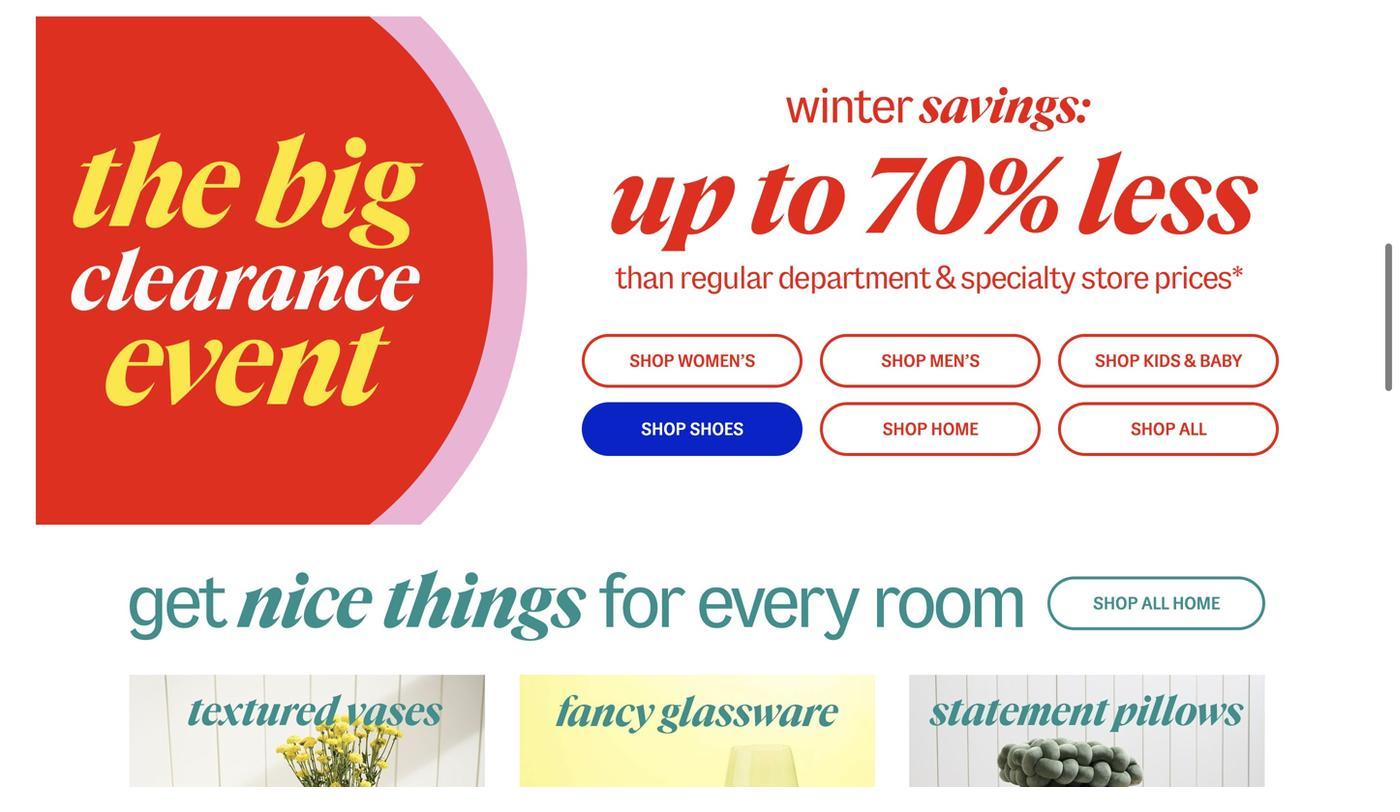 Task type: describe. For each thing, give the bounding box(es) containing it.
shop kids & baby link
[[1058, 334, 1279, 388]]

women's
[[678, 352, 755, 370]]

shop men's
[[881, 352, 980, 370]]

shop all
[[1131, 420, 1207, 439]]

shop for shop shoes
[[641, 420, 686, 439]]

shop men's link
[[820, 334, 1041, 388]]

shop for shop all
[[1131, 420, 1176, 439]]

shop all home link
[[1048, 577, 1266, 631]]

baby
[[1200, 352, 1243, 370]]

shop for shop men's
[[881, 352, 926, 370]]

all for shop all
[[1179, 420, 1207, 439]]

fancy glassware image
[[519, 675, 875, 787]]

the big clearance event! winter savings:  ... than regular department & specialty store prices* image
[[36, 16, 1359, 525]]

men's
[[930, 352, 980, 370]]

home inside "shop all home" link
[[1173, 594, 1220, 613]]



Task type: locate. For each thing, give the bounding box(es) containing it.
shop all home
[[1093, 594, 1220, 613]]

shop inside shop men's link
[[881, 352, 926, 370]]

shop home link
[[820, 402, 1041, 456]]

shop for shop all home
[[1093, 594, 1138, 613]]

shop inside the shop home link
[[883, 420, 928, 439]]

shop home
[[883, 420, 979, 439]]

shop inside shop women's link
[[629, 352, 674, 370]]

kids
[[1144, 352, 1181, 370]]

home inside the shop home link
[[931, 420, 979, 439]]

1 horizontal spatial all
[[1179, 420, 1207, 439]]

all for shop all home
[[1142, 594, 1169, 613]]

shop kids & baby
[[1095, 352, 1243, 370]]

home
[[931, 420, 979, 439], [1173, 594, 1220, 613]]

1 horizontal spatial home
[[1173, 594, 1220, 613]]

shop for shop kids & baby
[[1095, 352, 1140, 370]]

shop
[[629, 352, 674, 370], [881, 352, 926, 370], [1095, 352, 1140, 370], [641, 420, 686, 439], [883, 420, 928, 439], [1131, 420, 1176, 439], [1093, 594, 1138, 613]]

shop inside shop all link
[[1131, 420, 1176, 439]]

up
[[608, 138, 731, 253]]

shop for shop home
[[883, 420, 928, 439]]

all
[[1179, 420, 1207, 439], [1142, 594, 1169, 613]]

0 horizontal spatial home
[[931, 420, 979, 439]]

0 vertical spatial all
[[1179, 420, 1207, 439]]

shop shoes link
[[582, 402, 803, 456]]

shop women's
[[629, 352, 755, 370]]

up to 70% less
[[608, 138, 1255, 253]]

textured vases image
[[129, 675, 485, 787]]

1 vertical spatial home
[[1173, 594, 1220, 613]]

all inside "shop all home" link
[[1142, 594, 1169, 613]]

0 vertical spatial home
[[931, 420, 979, 439]]

to 70%
[[748, 138, 1061, 253]]

shop shoes
[[641, 420, 744, 439]]

shoes
[[690, 420, 744, 439]]

&
[[1185, 352, 1196, 370]]

all inside shop all link
[[1179, 420, 1207, 439]]

shop inside "shop all home" link
[[1093, 594, 1138, 613]]

less
[[1078, 138, 1255, 253]]

shop inside shop kids & baby link
[[1095, 352, 1140, 370]]

shop women's link
[[582, 334, 803, 388]]

0 horizontal spatial all
[[1142, 594, 1169, 613]]

shop inside shop shoes link
[[641, 420, 686, 439]]

1 vertical spatial all
[[1142, 594, 1169, 613]]

shop for shop women's
[[629, 352, 674, 370]]

statement pillows image
[[909, 675, 1265, 787]]

get nice things for every room. image
[[36, 564, 1359, 675]]

shop all link
[[1058, 402, 1279, 456]]



Task type: vqa. For each thing, say whether or not it's contained in the screenshot.
the My Bag
no



